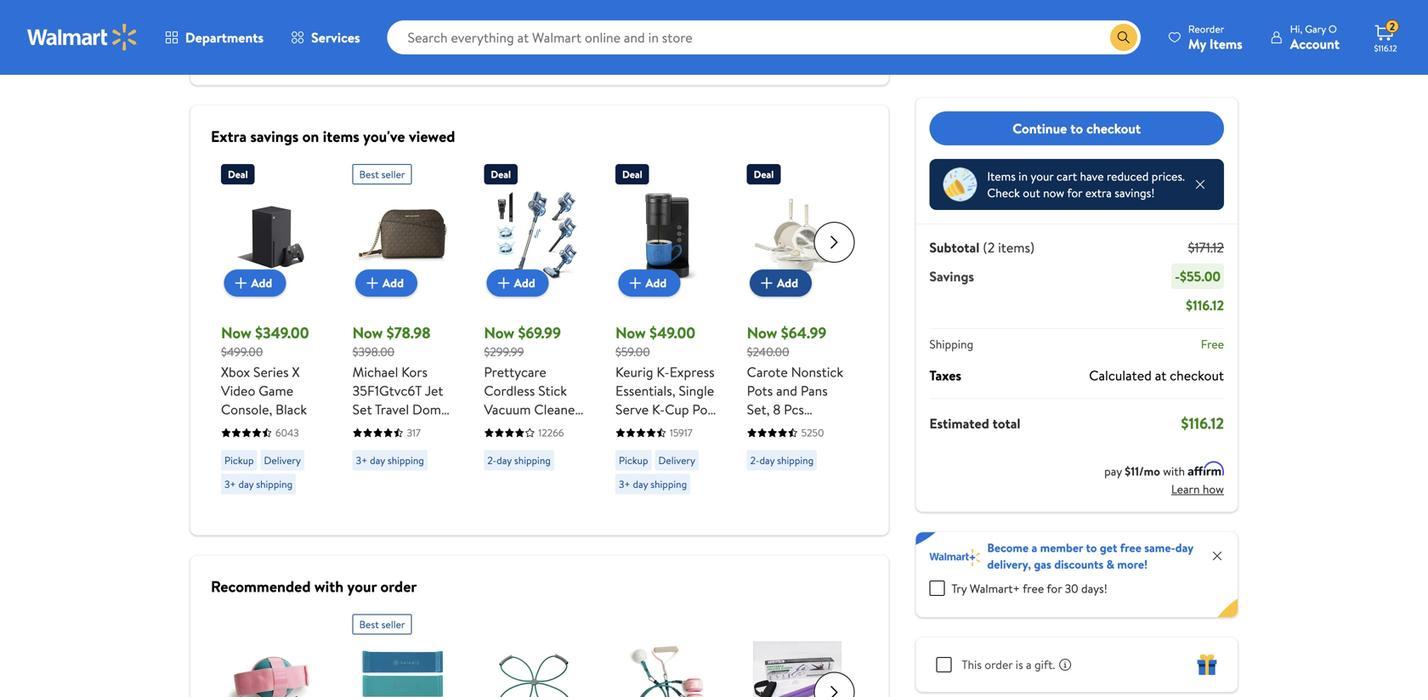 Task type: describe. For each thing, give the bounding box(es) containing it.
12266
[[538, 426, 564, 440]]

now $49.00 $59.00 keurig k-express essentials, single serve k-cup pod coffee maker
[[616, 322, 715, 437]]

later
[[715, 48, 739, 65]]

0 horizontal spatial free
[[1023, 580, 1044, 597]]

reduced
[[1107, 168, 1149, 184]]

stick
[[538, 381, 567, 400]]

best for items
[[359, 167, 379, 182]]

next slide for horizontalscrollerrecommendations list image for extra savings on items you've viewed
[[814, 222, 855, 263]]

&
[[1107, 556, 1115, 573]]

jet
[[425, 381, 443, 400]]

essentials,
[[616, 381, 676, 400]]

$299.99
[[484, 343, 524, 360]]

viewed
[[409, 126, 455, 147]]

1 vertical spatial with
[[314, 576, 344, 597]]

2 vertical spatial $116.12
[[1181, 413, 1224, 434]]

add button for $349.00
[[224, 270, 286, 297]]

shipping inside now $49.00 "group"
[[651, 477, 687, 491]]

walmart+
[[970, 580, 1020, 597]]

items inside "reorder my items"
[[1210, 34, 1243, 53]]

1 vertical spatial a
[[1026, 656, 1032, 673]]

add for $78.98
[[383, 275, 404, 291]]

days!
[[1081, 580, 1108, 597]]

deal for now $49.00
[[622, 167, 643, 182]]

items)
[[998, 238, 1035, 257]]

1 horizontal spatial order
[[985, 656, 1013, 673]]

this order is a gift.
[[962, 656, 1055, 673]]

calculated at checkout
[[1089, 366, 1224, 385]]

decrease quantity sony wh-ch720n-noise canceling wireless bluetooth headphones- black, current quantity 1 image
[[774, 50, 788, 64]]

day inside now $349.00 group
[[238, 477, 254, 491]]

video
[[221, 381, 255, 400]]

savings
[[250, 126, 299, 147]]

have
[[1080, 168, 1104, 184]]

remove
[[595, 48, 637, 65]]

this
[[962, 656, 982, 673]]

prices.
[[1152, 168, 1185, 184]]

8
[[773, 400, 781, 419]]

hi, gary o account
[[1290, 22, 1340, 53]]

best seller group
[[353, 607, 453, 697]]

15917
[[670, 426, 693, 440]]

add button for $78.98
[[355, 270, 417, 297]]

w200
[[512, 456, 548, 475]]

deal for now $69.99
[[491, 167, 511, 182]]

affirm image
[[1188, 461, 1224, 476]]

extra savings on items you've viewed
[[211, 126, 455, 147]]

shipping for $69.99
[[514, 453, 551, 468]]

learn how
[[1172, 481, 1224, 497]]

black
[[276, 400, 307, 419]]

Walmart Site-Wide search field
[[387, 20, 1141, 54]]

estimated
[[930, 414, 989, 433]]

$240.00
[[747, 343, 789, 360]]

1 vertical spatial $116.12
[[1186, 296, 1224, 315]]

day inside now $64.99 group
[[760, 453, 775, 468]]

blush
[[353, 456, 384, 475]]

to inside continue to checkout "button"
[[1071, 119, 1083, 138]]

1
[[815, 49, 819, 65]]

pet
[[563, 437, 583, 456]]

0 vertical spatial $116.12
[[1374, 43, 1397, 54]]

in
[[1019, 168, 1028, 184]]

$349.00
[[255, 322, 309, 343]]

checkout for calculated at checkout
[[1170, 366, 1224, 385]]

on
[[302, 126, 319, 147]]

and
[[776, 381, 797, 400]]

taxes
[[930, 366, 962, 385]]

add button for $69.99
[[487, 270, 549, 297]]

extra
[[1085, 184, 1112, 201]]

series
[[253, 363, 289, 381]]

delivery for now $349.00
[[264, 453, 301, 468]]

xbox
[[221, 363, 250, 381]]

shipping for $78.98
[[388, 453, 424, 468]]

deal for now $349.00
[[228, 167, 248, 182]]

services
[[311, 28, 360, 47]]

save for later
[[671, 48, 739, 65]]

cup
[[665, 400, 689, 419]]

pans
[[801, 381, 828, 400]]

reorder my items
[[1188, 22, 1243, 53]]

Try Walmart+ free for 30 days! checkbox
[[930, 581, 945, 596]]

317
[[407, 426, 421, 440]]

discounts
[[1054, 556, 1104, 573]]

travel
[[375, 400, 409, 419]]

now $78.98 group
[[353, 157, 453, 477]]

subtotal (2 items)
[[930, 238, 1035, 257]]

now for now $49.00
[[616, 322, 646, 343]]

free inside become a member to get free same-day delivery, gas discounts & more!
[[1120, 539, 1142, 556]]

2
[[1390, 19, 1395, 34]]

0 horizontal spatial order
[[380, 576, 417, 597]]

for inside now $69.99 $299.99 prettycare cordless stick vacuum cleaner lightweight for carpet floor pet hair w200
[[556, 419, 574, 437]]

now $49.00 group
[[616, 157, 716, 501]]

-
[[1175, 267, 1180, 286]]

0 vertical spatial k-
[[657, 363, 670, 381]]

now
[[1043, 184, 1065, 201]]

2-day shipping for $64.99
[[750, 453, 814, 468]]

pod
[[692, 400, 715, 419]]

how
[[1203, 481, 1224, 497]]

try walmart+ free for 30 days!
[[952, 580, 1108, 597]]

now $69.99 group
[[484, 157, 585, 477]]

3+ for now $49.00
[[619, 477, 631, 491]]

pcs
[[784, 400, 804, 419]]

now $69.99 $299.99 prettycare cordless stick vacuum cleaner lightweight for carpet floor pet hair w200
[[484, 322, 583, 475]]

increase quantity sony wh-ch720n-noise canceling wireless bluetooth headphones- black, current quantity 1 image
[[847, 50, 861, 64]]

walmart image
[[27, 24, 138, 51]]

savings!
[[1115, 184, 1155, 201]]

6043
[[275, 426, 299, 440]]

x
[[292, 363, 300, 381]]

account
[[1290, 34, 1340, 53]]

add for $64.99
[[777, 275, 798, 291]]

to inside become a member to get free same-day delivery, gas discounts & more!
[[1086, 539, 1097, 556]]

same-
[[1145, 539, 1176, 556]]

$69.99
[[518, 322, 561, 343]]

induction
[[747, 419, 803, 437]]

save
[[671, 48, 695, 65]]

michael
[[353, 363, 398, 381]]

kitchen
[[747, 437, 792, 456]]

become
[[987, 539, 1029, 556]]

continue to checkout
[[1013, 119, 1141, 138]]

extra
[[211, 126, 247, 147]]

single
[[679, 381, 714, 400]]

granite)
[[788, 475, 837, 494]]

total
[[993, 414, 1021, 433]]

prettycare
[[484, 363, 547, 381]]

pay
[[1105, 463, 1122, 480]]

now for now $64.99
[[747, 322, 778, 343]]

for inside items in your cart have reduced prices. check out now for extra savings!
[[1067, 184, 1083, 201]]

try
[[952, 580, 967, 597]]



Task type: locate. For each thing, give the bounding box(es) containing it.
1 vertical spatial next slide for horizontalscrollerrecommendations list image
[[814, 672, 855, 697]]

0 vertical spatial best
[[359, 167, 379, 182]]

add to cart image for $49.00
[[625, 273, 646, 293]]

console,
[[221, 400, 272, 419]]

add button for $64.99
[[750, 270, 812, 297]]

checkout inside "button"
[[1087, 119, 1141, 138]]

$116.12 up affirm image
[[1181, 413, 1224, 434]]

1 vertical spatial best seller
[[359, 617, 405, 632]]

0 vertical spatial to
[[1071, 119, 1083, 138]]

2 best from the top
[[359, 617, 379, 632]]

1 2- from the left
[[487, 453, 497, 468]]

2-day shipping inside now $64.99 group
[[750, 453, 814, 468]]

$116.12 down $55.00
[[1186, 296, 1224, 315]]

1 vertical spatial to
[[1086, 539, 1097, 556]]

add to cart image for $64.99
[[757, 273, 777, 293]]

best inside best seller "group"
[[359, 617, 379, 632]]

1 add to cart image from the left
[[362, 273, 383, 293]]

1 horizontal spatial to
[[1086, 539, 1097, 556]]

5250
[[801, 426, 824, 440]]

for down stick
[[556, 419, 574, 437]]

1 delivery from the left
[[264, 453, 301, 468]]

shipping inside now $69.99 group
[[514, 453, 551, 468]]

a right become on the right of the page
[[1032, 539, 1037, 556]]

2 deal from the left
[[491, 167, 511, 182]]

shipping inside now $78.98 group
[[388, 453, 424, 468]]

add button up $64.99
[[750, 270, 812, 297]]

1 vertical spatial checkout
[[1170, 366, 1224, 385]]

o
[[1329, 22, 1337, 36]]

1 vertical spatial best
[[359, 617, 379, 632]]

2-day shipping
[[487, 453, 551, 468], [750, 453, 814, 468]]

add to cart image up $240.00
[[757, 273, 777, 293]]

0 horizontal spatial 2-
[[487, 453, 497, 468]]

now inside now $78.98 $398.00 michael kors 35f1gtvc6t jet set travel dome crossbody bag leather powder blush
[[353, 322, 383, 343]]

3+ inside now $78.98 group
[[356, 453, 368, 468]]

add to cart image for $78.98
[[362, 273, 383, 293]]

carpet
[[484, 437, 525, 456]]

0 horizontal spatial 2-day shipping
[[487, 453, 551, 468]]

add inside now $49.00 "group"
[[646, 275, 667, 291]]

now inside now $69.99 $299.99 prettycare cordless stick vacuum cleaner lightweight for carpet floor pet hair w200
[[484, 322, 515, 343]]

more!
[[1118, 556, 1148, 573]]

shipping down 15917 on the bottom left of the page
[[651, 477, 687, 491]]

2 add button from the left
[[355, 270, 417, 297]]

day down console,
[[238, 477, 254, 491]]

for
[[697, 48, 712, 65], [1067, 184, 1083, 201], [556, 419, 574, 437], [1047, 580, 1062, 597]]

deal inside now $49.00 "group"
[[622, 167, 643, 182]]

best down recommended with your order
[[359, 617, 379, 632]]

with right recommended in the bottom of the page
[[314, 576, 344, 597]]

1 horizontal spatial delivery
[[659, 453, 695, 468]]

5 add from the left
[[777, 275, 798, 291]]

2- for now $69.99
[[487, 453, 497, 468]]

add for $349.00
[[251, 275, 272, 291]]

2- inside now $64.99 group
[[750, 453, 760, 468]]

seller for order
[[381, 617, 405, 632]]

day inside become a member to get free same-day delivery, gas discounts & more!
[[1176, 539, 1194, 556]]

$398.00
[[353, 343, 395, 360]]

a inside become a member to get free same-day delivery, gas discounts & more!
[[1032, 539, 1037, 556]]

1 pickup from the left
[[224, 453, 254, 468]]

4 deal from the left
[[754, 167, 774, 182]]

3+ day shipping down crossbody
[[356, 453, 424, 468]]

with up learn
[[1163, 463, 1185, 480]]

1 seller from the top
[[381, 167, 405, 182]]

become a member to get free same-day delivery, gas discounts & more!
[[987, 539, 1194, 573]]

3+ inside now $49.00 "group"
[[619, 477, 631, 491]]

0 horizontal spatial delivery
[[264, 453, 301, 468]]

your up best seller "group"
[[347, 576, 377, 597]]

your right in
[[1031, 168, 1054, 184]]

add button up the $49.00
[[618, 270, 680, 297]]

1 horizontal spatial 3+
[[356, 453, 368, 468]]

delivery
[[264, 453, 301, 468], [659, 453, 695, 468]]

add button up $78.98
[[355, 270, 417, 297]]

seller for items
[[381, 167, 405, 182]]

add for $49.00
[[646, 275, 667, 291]]

2-
[[487, 453, 497, 468], [750, 453, 760, 468]]

delivery,
[[987, 556, 1031, 573]]

a right is
[[1026, 656, 1032, 673]]

now $349.00 group
[[221, 157, 322, 501]]

now for now $349.00
[[221, 322, 252, 343]]

estimated total
[[930, 414, 1021, 433]]

3+ down coffee
[[619, 477, 631, 491]]

carote
[[747, 363, 788, 381]]

2-day shipping inside now $69.99 group
[[487, 453, 551, 468]]

1 vertical spatial items
[[987, 168, 1016, 184]]

1 best seller from the top
[[359, 167, 405, 182]]

add to cart image up $59.00
[[625, 273, 646, 293]]

1 horizontal spatial with
[[1163, 463, 1185, 480]]

shipping down 12266
[[514, 453, 551, 468]]

2-day shipping for $69.99
[[487, 453, 551, 468]]

add up $69.99
[[514, 275, 535, 291]]

your inside items in your cart have reduced prices. check out now for extra savings!
[[1031, 168, 1054, 184]]

for right now
[[1067, 184, 1083, 201]]

hair
[[484, 456, 509, 475]]

0 horizontal spatial to
[[1071, 119, 1083, 138]]

4 add button from the left
[[618, 270, 680, 297]]

2 pickup from the left
[[619, 453, 648, 468]]

3+ down crossbody
[[356, 453, 368, 468]]

add button for $49.00
[[618, 270, 680, 297]]

search icon image
[[1117, 31, 1131, 44]]

1 horizontal spatial your
[[1031, 168, 1054, 184]]

pickup down coffee
[[619, 453, 648, 468]]

best seller for order
[[359, 617, 405, 632]]

4 now from the left
[[616, 322, 646, 343]]

add to cart image up $299.99
[[494, 273, 514, 293]]

2 add to cart image from the left
[[494, 273, 514, 293]]

reduced price image
[[943, 167, 977, 202]]

add button up $69.99
[[487, 270, 549, 297]]

1 next slide for horizontalscrollerrecommendations list image from the top
[[814, 222, 855, 263]]

game
[[259, 381, 293, 400]]

vacuum
[[484, 400, 531, 419]]

items
[[323, 126, 359, 147]]

cookware
[[747, 456, 806, 475]]

2- for now $64.99
[[750, 453, 760, 468]]

recommended with your order
[[211, 576, 417, 597]]

add to cart image up $499.00
[[231, 273, 251, 293]]

now $64.99 $240.00 carote nonstick pots and pans set, 8 pcs induction kitchen cookware sets (beige granite)
[[747, 322, 844, 494]]

gifting image
[[1197, 655, 1218, 675]]

deal inside now $349.00 group
[[228, 167, 248, 182]]

walmart plus image
[[930, 549, 981, 566]]

3+ day shipping down "6043"
[[224, 477, 293, 491]]

items inside items in your cart have reduced prices. check out now for extra savings!
[[987, 168, 1016, 184]]

for inside button
[[697, 48, 712, 65]]

is
[[1016, 656, 1023, 673]]

1 deal from the left
[[228, 167, 248, 182]]

k- right serve
[[652, 400, 665, 419]]

now for now $78.98
[[353, 322, 383, 343]]

1 horizontal spatial items
[[1210, 34, 1243, 53]]

calculated
[[1089, 366, 1152, 385]]

powder
[[400, 437, 445, 456]]

delivery inside now $349.00 group
[[264, 453, 301, 468]]

free down gas
[[1023, 580, 1044, 597]]

1 add to cart image from the left
[[231, 273, 251, 293]]

add to cart image
[[362, 273, 383, 293], [494, 273, 514, 293], [757, 273, 777, 293]]

now inside now $64.99 $240.00 carote nonstick pots and pans set, 8 pcs induction kitchen cookware sets (beige granite)
[[747, 322, 778, 343]]

day inside now $78.98 group
[[370, 453, 385, 468]]

learn more about gifting image
[[1059, 658, 1072, 672]]

member
[[1040, 539, 1083, 556]]

remove button
[[589, 43, 644, 71]]

checkout
[[1087, 119, 1141, 138], [1170, 366, 1224, 385]]

add up the $49.00
[[646, 275, 667, 291]]

free right the 'get'
[[1120, 539, 1142, 556]]

check
[[987, 184, 1020, 201]]

now up keurig
[[616, 322, 646, 343]]

3 deal from the left
[[622, 167, 643, 182]]

1 now from the left
[[221, 322, 252, 343]]

1 horizontal spatial add to cart image
[[494, 273, 514, 293]]

best seller inside now $78.98 group
[[359, 167, 405, 182]]

dome
[[412, 400, 448, 419]]

bag
[[418, 419, 440, 437]]

now inside "now $349.00 $499.00 xbox series x video game console, black"
[[221, 322, 252, 343]]

0 vertical spatial seller
[[381, 167, 405, 182]]

2 horizontal spatial add to cart image
[[757, 273, 777, 293]]

shipping down "6043"
[[256, 477, 293, 491]]

0 vertical spatial with
[[1163, 463, 1185, 480]]

0 horizontal spatial pickup
[[224, 453, 254, 468]]

your
[[1031, 168, 1054, 184], [347, 576, 377, 597]]

0 vertical spatial free
[[1120, 539, 1142, 556]]

0 vertical spatial your
[[1031, 168, 1054, 184]]

$64.99
[[781, 322, 827, 343]]

add button inside now $69.99 group
[[487, 270, 549, 297]]

0 horizontal spatial with
[[314, 576, 344, 597]]

3+ day shipping down coffee
[[619, 477, 687, 491]]

1 horizontal spatial pickup
[[619, 453, 648, 468]]

now inside now $49.00 $59.00 keurig k-express essentials, single serve k-cup pod coffee maker
[[616, 322, 646, 343]]

1 horizontal spatial 2-
[[750, 453, 760, 468]]

5 now from the left
[[747, 322, 778, 343]]

delivery down "6043"
[[264, 453, 301, 468]]

2 best seller from the top
[[359, 617, 405, 632]]

1 horizontal spatial add to cart image
[[625, 273, 646, 293]]

add up $64.99
[[777, 275, 798, 291]]

3 now from the left
[[484, 322, 515, 343]]

to
[[1071, 119, 1083, 138], [1086, 539, 1097, 556]]

2 horizontal spatial 3+ day shipping
[[619, 477, 687, 491]]

delivery inside now $49.00 "group"
[[659, 453, 695, 468]]

order up best seller "group"
[[380, 576, 417, 597]]

3 add button from the left
[[487, 270, 549, 297]]

2 2- from the left
[[750, 453, 760, 468]]

1 vertical spatial free
[[1023, 580, 1044, 597]]

0 vertical spatial items
[[1210, 34, 1243, 53]]

now up michael
[[353, 322, 383, 343]]

best seller inside "group"
[[359, 617, 405, 632]]

reorder
[[1188, 22, 1225, 36]]

3+ day shipping inside now $78.98 group
[[356, 453, 424, 468]]

free
[[1201, 336, 1224, 352]]

pickup for $349.00
[[224, 453, 254, 468]]

shipping inside now $64.99 group
[[777, 453, 814, 468]]

0 horizontal spatial add to cart image
[[362, 273, 383, 293]]

add to cart image inside now $64.99 group
[[757, 273, 777, 293]]

day
[[370, 453, 385, 468], [497, 453, 512, 468], [760, 453, 775, 468], [238, 477, 254, 491], [633, 477, 648, 491], [1176, 539, 1194, 556]]

day inside now $69.99 group
[[497, 453, 512, 468]]

best seller down you've on the left top
[[359, 167, 405, 182]]

you've
[[363, 126, 405, 147]]

day up (beige
[[760, 453, 775, 468]]

shipping for $64.99
[[777, 453, 814, 468]]

2- up (beige
[[750, 453, 760, 468]]

add to cart image for $69.99
[[494, 273, 514, 293]]

checkout up reduced
[[1087, 119, 1141, 138]]

items
[[1210, 34, 1243, 53], [987, 168, 1016, 184]]

add inside now $349.00 group
[[251, 275, 272, 291]]

sets
[[810, 456, 835, 475]]

best inside now $78.98 group
[[359, 167, 379, 182]]

1 best from the top
[[359, 167, 379, 182]]

set,
[[747, 400, 770, 419]]

checkout for continue to checkout
[[1087, 119, 1141, 138]]

add up $78.98
[[383, 275, 404, 291]]

deal inside now $64.99 group
[[754, 167, 774, 182]]

3+ for now $349.00
[[224, 477, 236, 491]]

next slide for horizontalscrollerrecommendations list image for recommended with your order
[[814, 672, 855, 697]]

for left 30
[[1047, 580, 1062, 597]]

day down crossbody
[[370, 453, 385, 468]]

now
[[221, 322, 252, 343], [353, 322, 383, 343], [484, 322, 515, 343], [616, 322, 646, 343], [747, 322, 778, 343]]

close walmart plus section image
[[1211, 549, 1224, 563]]

deal inside now $69.99 group
[[491, 167, 511, 182]]

day left w200
[[497, 453, 512, 468]]

2 seller from the top
[[381, 617, 405, 632]]

This order is a gift. checkbox
[[936, 657, 952, 673]]

delivery for now $49.00
[[659, 453, 695, 468]]

day down coffee
[[633, 477, 648, 491]]

now $64.99 group
[[747, 157, 848, 494]]

1 horizontal spatial 3+ day shipping
[[356, 453, 424, 468]]

services button
[[277, 17, 374, 58]]

add up $349.00
[[251, 275, 272, 291]]

$11/mo
[[1125, 463, 1160, 480]]

$49.00
[[650, 322, 696, 343]]

now left $69.99
[[484, 322, 515, 343]]

cleaner
[[534, 400, 580, 419]]

best for order
[[359, 617, 379, 632]]

2-day shipping down lightweight
[[487, 453, 551, 468]]

shipping down 317
[[388, 453, 424, 468]]

add to cart image inside now $349.00 group
[[231, 273, 251, 293]]

banner
[[916, 532, 1238, 617]]

3+ day shipping inside now $349.00 group
[[224, 477, 293, 491]]

add
[[251, 275, 272, 291], [383, 275, 404, 291], [514, 275, 535, 291], [646, 275, 667, 291], [777, 275, 798, 291]]

4 add from the left
[[646, 275, 667, 291]]

Search search field
[[387, 20, 1141, 54]]

pickup inside now $349.00 group
[[224, 453, 254, 468]]

pickup for $49.00
[[619, 453, 648, 468]]

pickup down console,
[[224, 453, 254, 468]]

add button inside now $349.00 group
[[224, 270, 286, 297]]

1 horizontal spatial 2-day shipping
[[750, 453, 814, 468]]

express
[[670, 363, 715, 381]]

your for with
[[347, 576, 377, 597]]

1 vertical spatial seller
[[381, 617, 405, 632]]

add button inside now $78.98 group
[[355, 270, 417, 297]]

a
[[1032, 539, 1037, 556], [1026, 656, 1032, 673]]

3+ down console,
[[224, 477, 236, 491]]

for right save
[[697, 48, 712, 65]]

1 add button from the left
[[224, 270, 286, 297]]

pay $11/mo with
[[1105, 463, 1188, 480]]

add to cart image inside now $49.00 "group"
[[625, 273, 646, 293]]

2 horizontal spatial 3+
[[619, 477, 631, 491]]

checkout down free
[[1170, 366, 1224, 385]]

items right my
[[1210, 34, 1243, 53]]

shipping
[[388, 453, 424, 468], [514, 453, 551, 468], [777, 453, 814, 468], [256, 477, 293, 491], [651, 477, 687, 491]]

1 horizontal spatial free
[[1120, 539, 1142, 556]]

1 add from the left
[[251, 275, 272, 291]]

1 2-day shipping from the left
[[487, 453, 551, 468]]

2 add from the left
[[383, 275, 404, 291]]

1 vertical spatial order
[[985, 656, 1013, 673]]

best down you've on the left top
[[359, 167, 379, 182]]

shipping inside now $349.00 group
[[256, 477, 293, 491]]

my
[[1188, 34, 1206, 53]]

0 horizontal spatial add to cart image
[[231, 273, 251, 293]]

serve
[[616, 400, 649, 419]]

banner containing become a member to get free same-day delivery, gas discounts & more!
[[916, 532, 1238, 617]]

0 vertical spatial checkout
[[1087, 119, 1141, 138]]

k- right keurig
[[657, 363, 670, 381]]

add to cart image
[[231, 273, 251, 293], [625, 273, 646, 293]]

order
[[380, 576, 417, 597], [985, 656, 1013, 673]]

$171.12
[[1188, 238, 1224, 257]]

add button up $349.00
[[224, 270, 286, 297]]

now $78.98 $398.00 michael kors 35f1gtvc6t jet set travel dome crossbody bag leather powder blush
[[353, 322, 448, 475]]

0 horizontal spatial 3+
[[224, 477, 236, 491]]

add button inside now $64.99 group
[[750, 270, 812, 297]]

3+ day shipping for now $349.00
[[224, 477, 293, 491]]

1 vertical spatial your
[[347, 576, 377, 597]]

3+ day shipping inside now $49.00 "group"
[[619, 477, 687, 491]]

best seller down recommended with your order
[[359, 617, 405, 632]]

kors
[[402, 363, 428, 381]]

add inside now $69.99 group
[[514, 275, 535, 291]]

2 delivery from the left
[[659, 453, 695, 468]]

add inside now $78.98 group
[[383, 275, 404, 291]]

seller inside "group"
[[381, 617, 405, 632]]

1 horizontal spatial checkout
[[1170, 366, 1224, 385]]

3+ inside now $349.00 group
[[224, 477, 236, 491]]

add to cart image inside now $69.99 group
[[494, 273, 514, 293]]

0 vertical spatial order
[[380, 576, 417, 597]]

0 vertical spatial next slide for horizontalscrollerrecommendations list image
[[814, 222, 855, 263]]

0 horizontal spatial checkout
[[1087, 119, 1141, 138]]

now $349.00 $499.00 xbox series x video game console, black
[[221, 322, 309, 419]]

2 2-day shipping from the left
[[750, 453, 814, 468]]

order left is
[[985, 656, 1013, 673]]

best seller for items
[[359, 167, 405, 182]]

2- left w200
[[487, 453, 497, 468]]

add to cart image for $349.00
[[231, 273, 251, 293]]

5 add button from the left
[[750, 270, 812, 297]]

0 vertical spatial a
[[1032, 539, 1037, 556]]

pickup inside now $49.00 "group"
[[619, 453, 648, 468]]

to right continue
[[1071, 119, 1083, 138]]

0 vertical spatial best seller
[[359, 167, 405, 182]]

items left in
[[987, 168, 1016, 184]]

$55.00
[[1180, 267, 1221, 286]]

add to cart image inside now $78.98 group
[[362, 273, 383, 293]]

2-day shipping up (beige
[[750, 453, 814, 468]]

now for now $69.99
[[484, 322, 515, 343]]

0 horizontal spatial 3+ day shipping
[[224, 477, 293, 491]]

now up carote
[[747, 322, 778, 343]]

keurig
[[616, 363, 653, 381]]

2 now from the left
[[353, 322, 383, 343]]

delivery down 15917 on the bottom left of the page
[[659, 453, 695, 468]]

$116.12 down 2
[[1374, 43, 1397, 54]]

next slide for horizontalscrollerrecommendations list image
[[814, 222, 855, 263], [814, 672, 855, 697]]

day left close walmart plus section icon
[[1176, 539, 1194, 556]]

your for in
[[1031, 168, 1054, 184]]

$499.00
[[221, 343, 263, 360]]

0 horizontal spatial your
[[347, 576, 377, 597]]

seller inside now $78.98 group
[[381, 167, 405, 182]]

day inside now $49.00 "group"
[[633, 477, 648, 491]]

add for $69.99
[[514, 275, 535, 291]]

add inside now $64.99 group
[[777, 275, 798, 291]]

0 horizontal spatial items
[[987, 168, 1016, 184]]

2 add to cart image from the left
[[625, 273, 646, 293]]

deal
[[228, 167, 248, 182], [491, 167, 511, 182], [622, 167, 643, 182], [754, 167, 774, 182]]

2- inside now $69.99 group
[[487, 453, 497, 468]]

to left the 'get'
[[1086, 539, 1097, 556]]

now up xbox
[[221, 322, 252, 343]]

1 vertical spatial k-
[[652, 400, 665, 419]]

savings
[[930, 267, 974, 286]]

3+ day shipping for now $49.00
[[619, 477, 687, 491]]

recommended
[[211, 576, 311, 597]]

2 next slide for horizontalscrollerrecommendations list image from the top
[[814, 672, 855, 697]]

shipping up granite)
[[777, 453, 814, 468]]

3 add to cart image from the left
[[757, 273, 777, 293]]

add button inside now $49.00 "group"
[[618, 270, 680, 297]]

set
[[353, 400, 372, 419]]

departments button
[[151, 17, 277, 58]]

3 add from the left
[[514, 275, 535, 291]]

deal for now $64.99
[[754, 167, 774, 182]]

add to cart image up the $398.00
[[362, 273, 383, 293]]

close nudge image
[[1194, 178, 1207, 191]]



Task type: vqa. For each thing, say whether or not it's contained in the screenshot.
SORT
no



